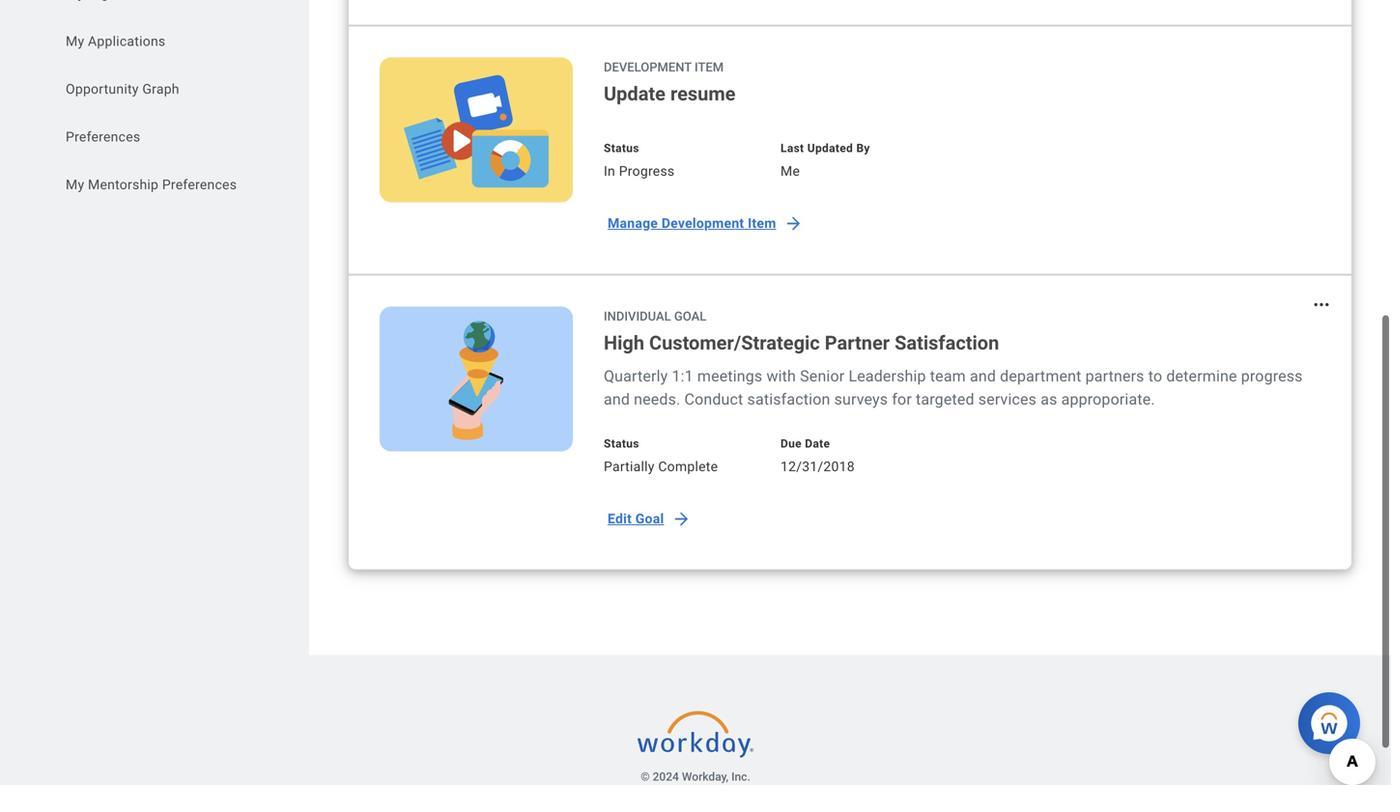 Task type: locate. For each thing, give the bounding box(es) containing it.
by
[[857, 142, 871, 155]]

arrow right image right edit goal
[[672, 510, 691, 529]]

1 vertical spatial my
[[66, 177, 84, 193]]

edit goal
[[608, 511, 664, 527]]

goal inside button
[[636, 511, 664, 527]]

0 vertical spatial goal
[[674, 309, 707, 324]]

and
[[970, 367, 996, 386], [604, 390, 630, 409]]

1 vertical spatial and
[[604, 390, 630, 409]]

update
[[604, 83, 666, 105]]

1 vertical spatial status
[[604, 437, 640, 451]]

for
[[892, 390, 912, 409]]

0 vertical spatial status
[[604, 142, 640, 155]]

status up partially
[[604, 437, 640, 451]]

item
[[695, 60, 724, 74], [748, 216, 777, 231]]

department
[[1000, 367, 1082, 386]]

updated
[[808, 142, 853, 155]]

my
[[66, 33, 84, 49], [66, 177, 84, 193]]

mentorship
[[88, 177, 159, 193]]

1 horizontal spatial item
[[748, 216, 777, 231]]

individual goal
[[604, 309, 707, 324]]

needs.
[[634, 390, 681, 409]]

1 status from the top
[[604, 142, 640, 155]]

surveys
[[835, 390, 888, 409]]

quarterly
[[604, 367, 668, 386]]

my for my applications
[[66, 33, 84, 49]]

status
[[604, 142, 640, 155], [604, 437, 640, 451]]

status in progress
[[604, 142, 675, 179]]

manage development item button
[[596, 204, 811, 243]]

status up in
[[604, 142, 640, 155]]

high
[[604, 332, 645, 355]]

goal up customer/strategic
[[674, 309, 707, 324]]

2 status from the top
[[604, 437, 640, 451]]

development inside button
[[662, 216, 745, 231]]

0 horizontal spatial item
[[695, 60, 724, 74]]

arrow right image
[[784, 214, 804, 233], [672, 510, 691, 529]]

0 vertical spatial arrow right image
[[784, 214, 804, 233]]

last updated by me
[[781, 142, 871, 179]]

0 vertical spatial development
[[604, 60, 692, 74]]

1 vertical spatial development
[[662, 216, 745, 231]]

1 horizontal spatial and
[[970, 367, 996, 386]]

preferences down 'opportunity' at the left top of the page
[[66, 129, 140, 145]]

and up services
[[970, 367, 996, 386]]

satisfaction
[[748, 390, 831, 409]]

my left mentorship
[[66, 177, 84, 193]]

graph
[[142, 81, 179, 97]]

1 vertical spatial goal
[[636, 511, 664, 527]]

my applications
[[66, 33, 166, 49]]

goal
[[674, 309, 707, 324], [636, 511, 664, 527]]

arrow right image down me
[[784, 214, 804, 233]]

list
[[0, 0, 309, 200]]

status inside status in progress
[[604, 142, 640, 155]]

and down quarterly
[[604, 390, 630, 409]]

0 horizontal spatial and
[[604, 390, 630, 409]]

1 horizontal spatial arrow right image
[[784, 214, 804, 233]]

due date 12/31/2018
[[781, 437, 855, 475]]

0 horizontal spatial goal
[[636, 511, 664, 527]]

development up the update
[[604, 60, 692, 74]]

development
[[604, 60, 692, 74], [662, 216, 745, 231]]

arrow right image inside "edit goal" button
[[672, 510, 691, 529]]

opportunity graph link
[[64, 80, 262, 99]]

0 horizontal spatial arrow right image
[[672, 510, 691, 529]]

determine
[[1167, 367, 1238, 386]]

edit goal button
[[596, 500, 699, 539]]

partner
[[825, 332, 890, 355]]

senior
[[800, 367, 845, 386]]

1 vertical spatial item
[[748, 216, 777, 231]]

preferences
[[66, 129, 140, 145], [162, 177, 237, 193]]

0 horizontal spatial preferences
[[66, 129, 140, 145]]

1 horizontal spatial goal
[[674, 309, 707, 324]]

applications
[[88, 33, 166, 49]]

my left applications
[[66, 33, 84, 49]]

2 my from the top
[[66, 177, 84, 193]]

partners
[[1086, 367, 1145, 386]]

item inside development item update resume
[[695, 60, 724, 74]]

individual
[[604, 309, 671, 324]]

1 vertical spatial arrow right image
[[672, 510, 691, 529]]

approporiate.
[[1062, 390, 1156, 409]]

goal right 'edit'
[[636, 511, 664, 527]]

development right manage
[[662, 216, 745, 231]]

services
[[979, 390, 1037, 409]]

1 my from the top
[[66, 33, 84, 49]]

with
[[767, 367, 796, 386]]

status partially complete
[[604, 437, 718, 475]]

preferences down preferences link
[[162, 177, 237, 193]]

in
[[604, 163, 616, 179]]

arrow right image inside manage development item button
[[784, 214, 804, 233]]

related actions image
[[1312, 295, 1332, 315]]

0 vertical spatial my
[[66, 33, 84, 49]]

team
[[930, 367, 966, 386]]

status inside the status partially complete
[[604, 437, 640, 451]]

meetings
[[698, 367, 763, 386]]

manage development item
[[608, 216, 777, 231]]

1 horizontal spatial preferences
[[162, 177, 237, 193]]

0 vertical spatial item
[[695, 60, 724, 74]]

opportunity graph
[[66, 81, 179, 97]]

targeted
[[916, 390, 975, 409]]

my for my mentorship preferences
[[66, 177, 84, 193]]



Task type: describe. For each thing, give the bounding box(es) containing it.
arrow right image for edit goal
[[672, 510, 691, 529]]

2024
[[653, 771, 679, 784]]

conduct
[[685, 390, 744, 409]]

as
[[1041, 390, 1058, 409]]

list containing my applications
[[0, 0, 309, 200]]

workday,
[[682, 771, 729, 784]]

status for partially
[[604, 437, 640, 451]]

1 vertical spatial preferences
[[162, 177, 237, 193]]

0 vertical spatial and
[[970, 367, 996, 386]]

goal for individual goal
[[674, 309, 707, 324]]

to
[[1149, 367, 1163, 386]]

12/31/2018
[[781, 459, 855, 475]]

goal for edit goal
[[636, 511, 664, 527]]

© 2024 workday, inc.
[[641, 771, 751, 784]]

leadership
[[849, 367, 926, 386]]

0 vertical spatial preferences
[[66, 129, 140, 145]]

satisfaction
[[895, 332, 1000, 355]]

status for in
[[604, 142, 640, 155]]

progress
[[1242, 367, 1303, 386]]

customer/strategic
[[649, 332, 820, 355]]

progress
[[619, 163, 675, 179]]

complete
[[658, 459, 718, 475]]

last
[[781, 142, 804, 155]]

preferences link
[[64, 128, 262, 147]]

my mentorship preferences link
[[64, 175, 262, 195]]

partially
[[604, 459, 655, 475]]

date
[[805, 437, 830, 451]]

my mentorship preferences
[[66, 177, 237, 193]]

edit
[[608, 511, 632, 527]]

logo image
[[638, 702, 754, 768]]

high customer/strategic partner satisfaction
[[604, 332, 1000, 355]]

development item update resume
[[604, 60, 736, 105]]

opportunity
[[66, 81, 139, 97]]

manage
[[608, 216, 658, 231]]

resume
[[671, 83, 736, 105]]

development inside development item update resume
[[604, 60, 692, 74]]

me
[[781, 163, 800, 179]]

item inside button
[[748, 216, 777, 231]]

due
[[781, 437, 802, 451]]

1:1
[[672, 367, 694, 386]]

quarterly 1:1 meetings with senior leadership team and department partners to determine progress and needs. conduct satisfaction surveys for targeted services as approporiate.
[[604, 367, 1303, 409]]

inc.
[[732, 771, 751, 784]]

arrow right image for manage development item
[[784, 214, 804, 233]]

my applications link
[[64, 32, 262, 51]]

©
[[641, 771, 650, 784]]



Task type: vqa. For each thing, say whether or not it's contained in the screenshot.
left start
no



